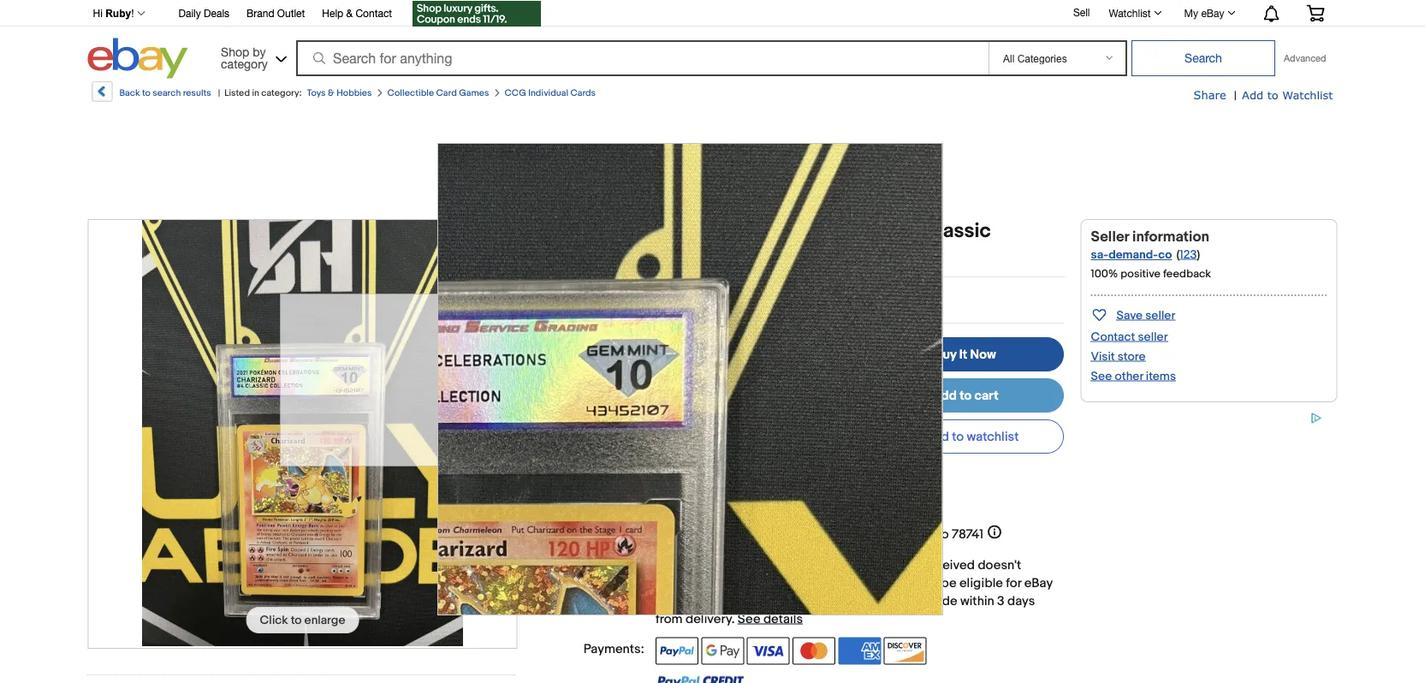 Task type: describe. For each thing, give the bounding box(es) containing it.
share button
[[1194, 87, 1227, 103]]

bolingbrook,
[[714, 500, 778, 513]]

0 horizontal spatial in
[[252, 87, 259, 98]]

to right "30"
[[937, 527, 949, 543]]

0 horizontal spatial |
[[218, 87, 220, 98]]

back inside ebay money back guarantee
[[698, 593, 727, 609]]

save seller button
[[1091, 305, 1176, 325]]

contact inside the contact seller visit store see other items
[[1091, 330, 1136, 344]]

demand-
[[1109, 248, 1159, 262]]

advertisement region for (
[[1081, 411, 1338, 625]]

brand outlet link
[[247, 5, 305, 24]]

| inside share | add to watchlist
[[1235, 88, 1238, 103]]

if the return request is made within 3 days from delivery
[[656, 593, 1036, 627]]

item
[[871, 558, 896, 573]]

ebay inside account navigation
[[1202, 7, 1225, 19]]

more information - about this item condition image
[[763, 292, 777, 306]]

ebay money back guarantee
[[656, 576, 1053, 609]]

sa-demand-co link
[[1091, 248, 1173, 262]]

eligible
[[960, 576, 1004, 591]]

by
[[253, 45, 266, 59]]

free standard shipping . see details located in: bolingbrook, illinois, united states
[[656, 481, 885, 513]]

co
[[1159, 248, 1173, 262]]

to inside share | add to watchlist
[[1268, 88, 1279, 101]]

paypal
[[712, 389, 750, 404]]

hi ruby !
[[93, 8, 134, 19]]

seller for save
[[1146, 308, 1176, 323]]

add to cart link
[[867, 379, 1064, 413]]

paid
[[729, 373, 754, 389]]

25
[[824, 527, 838, 543]]

you
[[899, 558, 921, 573]]

buy it now link
[[867, 337, 1064, 372]]

add to watchlist
[[925, 429, 1019, 444]]

paypal image
[[656, 638, 699, 665]]

results
[[183, 87, 211, 98]]

. inside free standard shipping . see details located in: bolingbrook, illinois, united states
[[792, 481, 795, 497]]

to for cart
[[960, 388, 972, 403]]

accept
[[746, 558, 788, 573]]

hobbies
[[337, 87, 372, 98]]

american express image
[[839, 638, 881, 665]]

brand outlet
[[247, 7, 305, 19]]

us
[[651, 337, 680, 364]]

(
[[1177, 247, 1180, 262]]

sa-
[[1091, 248, 1109, 262]]

watchlist inside share | add to watchlist
[[1283, 88, 1334, 101]]

3
[[998, 593, 1005, 609]]

payments:
[[584, 642, 645, 657]]

google pay image
[[702, 638, 744, 665]]

advertisement region for listed in category:
[[401, 125, 1025, 202]]

0 horizontal spatial card
[[436, 87, 457, 98]]

daily
[[179, 7, 201, 19]]

items
[[1146, 369, 1177, 384]]

buy
[[935, 347, 957, 362]]

collectible card games link
[[388, 87, 489, 98]]

help & contact link
[[322, 5, 392, 24]]

add inside share | add to watchlist
[[1243, 88, 1264, 101]]

my ebay link
[[1175, 3, 1244, 23]]

daily deals
[[179, 7, 230, 19]]

standard
[[685, 481, 737, 497]]

description,
[[756, 576, 826, 591]]

watchlist link
[[1100, 3, 1170, 23]]

dsg 10 gem mint charizard celebrations classic collection pokemon card 4/102 - picture 1 of 1 image
[[142, 218, 463, 646]]

pokemon
[[634, 244, 720, 268]]

paypal credit image
[[656, 675, 745, 683]]

games
[[459, 87, 489, 98]]

100%
[[1091, 268, 1119, 281]]

ccg individual cards link
[[505, 87, 596, 98]]

advanced
[[1285, 53, 1327, 64]]

shipping
[[740, 481, 792, 497]]

money
[[656, 593, 695, 609]]

2 horizontal spatial the
[[849, 558, 868, 573]]

master card image
[[793, 638, 836, 665]]

0 horizontal spatial the
[[695, 576, 714, 591]]

2 nov from the left
[[893, 527, 916, 543]]

10 inside the dsg 10 gem mint charizard celebrations classic collection pokemon card 4/102
[[580, 219, 600, 244]]

ruby
[[105, 8, 131, 19]]

toys
[[307, 87, 326, 98]]

account navigation
[[83, 0, 1338, 29]]

2 horizontal spatial in
[[791, 373, 801, 389]]

toys & hobbies link
[[307, 87, 372, 98]]

visit store link
[[1091, 349, 1146, 364]]

daily deals link
[[179, 5, 230, 24]]

us $150.00 main content
[[533, 219, 1066, 683]]

deals
[[204, 7, 230, 19]]

graded
[[655, 292, 697, 307]]

ebay inside ebay money back guarantee
[[1025, 576, 1053, 591]]

for
[[1006, 576, 1022, 591]]

seller for information
[[1091, 228, 1130, 246]]

help & contact
[[322, 7, 392, 19]]

watchlist
[[967, 429, 1019, 444]]

cart
[[975, 388, 999, 403]]

0 horizontal spatial details
[[764, 611, 803, 627]]

advanced link
[[1276, 41, 1335, 75]]

to for watchlist
[[953, 429, 964, 444]]

if
[[839, 558, 846, 573]]

dsg
[[533, 219, 575, 244]]

full
[[770, 373, 788, 389]]

toys & hobbies
[[307, 87, 372, 98]]

1 horizontal spatial in
[[757, 373, 767, 389]]

not
[[724, 558, 744, 573]]

estimated
[[656, 527, 715, 543]]

shop by category button
[[213, 38, 290, 75]]

contact inside account navigation
[[356, 7, 392, 19]]

$150.00
[[685, 337, 765, 364]]

delivery:
[[593, 527, 645, 543]]

ccg individual cards
[[505, 87, 596, 98]]

other
[[707, 292, 738, 307]]

4/102
[[775, 244, 830, 268]]



Task type: vqa. For each thing, say whether or not it's contained in the screenshot.
Guys inside the chemical guys - wash and wax detailing bucket kit (6 items) hol127 $59.99
no



Task type: locate. For each thing, give the bounding box(es) containing it.
| right the share button
[[1235, 88, 1238, 103]]

0 horizontal spatial 10
[[580, 219, 600, 244]]

within
[[961, 593, 995, 609]]

1 vertical spatial contact
[[1091, 330, 1136, 344]]

Search for anything text field
[[299, 42, 986, 75]]

seller inside seller information sa-demand-co ( 123 ) 100% positive feedback
[[1091, 228, 1130, 246]]

& for toys
[[328, 87, 335, 98]]

shop
[[221, 45, 249, 59]]

0 vertical spatial details
[[824, 481, 863, 497]]

back to search results
[[119, 87, 211, 98]]

ebay right "for"
[[1025, 576, 1053, 591]]

advertisement region
[[401, 125, 1025, 202], [1081, 411, 1338, 625]]

2 vertical spatial add
[[925, 429, 950, 444]]

to left search
[[142, 87, 151, 98]]

1 horizontal spatial nov
[[893, 527, 916, 543]]

0 vertical spatial back
[[119, 87, 140, 98]]

seller information sa-demand-co ( 123 ) 100% positive feedback
[[1091, 228, 1212, 281]]

shop by category banner
[[83, 0, 1338, 83]]

1 horizontal spatial contact
[[1091, 330, 1136, 344]]

0 horizontal spatial nov
[[798, 527, 821, 543]]

us $150.00
[[651, 337, 765, 364]]

united
[[818, 500, 851, 513]]

0 horizontal spatial .
[[732, 611, 735, 627]]

0 vertical spatial see
[[1091, 369, 1113, 384]]

add inside button
[[925, 429, 950, 444]]

share
[[1194, 88, 1227, 101]]

other
[[1115, 369, 1144, 384]]

details up 'united'
[[824, 481, 863, 497]]

seller does not accept returns. if the item you received doesn't match the listing description, your purchase may be eligible for
[[656, 558, 1025, 591]]

0 horizontal spatial back
[[119, 87, 140, 98]]

received
[[923, 558, 975, 573]]

gem
[[604, 219, 648, 244]]

seller right save
[[1146, 308, 1176, 323]]

10 right dsg
[[580, 219, 600, 244]]

1 vertical spatial 10
[[740, 292, 752, 307]]

watchlist right sell
[[1109, 7, 1151, 19]]

see inside free standard shipping . see details located in: bolingbrook, illinois, united states
[[798, 481, 821, 497]]

get the coupon image
[[413, 1, 541, 27]]

positive
[[1121, 268, 1161, 281]]

0 horizontal spatial ebay
[[1025, 576, 1053, 591]]

10 left more information - about this item condition icon
[[740, 292, 752, 307]]

save seller
[[1117, 308, 1176, 323]]

information
[[1133, 228, 1210, 246]]

0 vertical spatial .
[[792, 481, 795, 497]]

card up more information - about this item condition icon
[[725, 244, 771, 268]]

0 vertical spatial advertisement region
[[401, 125, 1025, 202]]

to left watchlist
[[953, 429, 964, 444]]

seller up the "sa-"
[[1091, 228, 1130, 246]]

sell
[[1074, 6, 1091, 18]]

help
[[322, 7, 344, 19]]

1 horizontal spatial |
[[1235, 88, 1238, 103]]

1 vertical spatial &
[[328, 87, 335, 98]]

watchlist inside watchlist "link"
[[1109, 7, 1151, 19]]

in
[[252, 87, 259, 98], [757, 373, 767, 389], [791, 373, 801, 389]]

$99+
[[651, 389, 682, 404]]

now
[[971, 347, 997, 362]]

listing
[[717, 576, 753, 591]]

save
[[1117, 308, 1143, 323]]

brand
[[247, 7, 274, 19]]

cards
[[571, 87, 596, 98]]

seller for contact
[[1139, 330, 1168, 344]]

1 horizontal spatial back
[[698, 593, 727, 609]]

on
[[836, 373, 850, 389]]

in left 6 at the right bottom of the page
[[791, 373, 801, 389]]

back up delivery
[[698, 593, 727, 609]]

if left paid
[[719, 373, 726, 389]]

1 horizontal spatial advertisement region
[[1081, 411, 1338, 625]]

returns:
[[596, 556, 645, 572]]

back to search results link
[[90, 81, 211, 108]]

visa image
[[747, 638, 790, 665]]

if down the description,
[[794, 593, 801, 609]]

0 vertical spatial card
[[436, 87, 457, 98]]

1 horizontal spatial details
[[824, 481, 863, 497]]

request
[[864, 593, 909, 609]]

1 nov from the left
[[798, 527, 821, 543]]

1 vertical spatial details
[[764, 611, 803, 627]]

in right listed
[[252, 87, 259, 98]]

outlet
[[277, 7, 305, 19]]

1 vertical spatial the
[[695, 576, 714, 591]]

add right share
[[1243, 88, 1264, 101]]

none submit inside shop by category banner
[[1132, 40, 1276, 76]]

return
[[826, 593, 861, 609]]

0 vertical spatial seller
[[1091, 228, 1130, 246]]

2 horizontal spatial see
[[1091, 369, 1113, 384]]

seller inside the contact seller visit store see other items
[[1139, 330, 1168, 344]]

1 horizontal spatial see
[[798, 481, 821, 497]]

& right help
[[346, 7, 353, 19]]

shipping:
[[590, 481, 645, 497]]

ebay right my
[[1202, 7, 1225, 19]]

to for search
[[142, 87, 151, 98]]

details inside free standard shipping . see details located in: bolingbrook, illinois, united states
[[824, 481, 863, 497]]

. down the guarantee
[[732, 611, 735, 627]]

1 vertical spatial see
[[798, 481, 821, 497]]

1 horizontal spatial watchlist
[[1283, 88, 1334, 101]]

1 horizontal spatial card
[[725, 244, 771, 268]]

0 vertical spatial watchlist
[[1109, 7, 1151, 19]]

add down buy
[[933, 388, 957, 403]]

if inside the if the return request is made within 3 days from delivery
[[794, 593, 801, 609]]

1 vertical spatial if
[[794, 593, 801, 609]]

.
[[792, 481, 795, 497], [732, 611, 735, 627]]

1 vertical spatial seller
[[656, 558, 689, 573]]

123 link
[[1180, 247, 1198, 262]]

if inside no interest if paid in full in 6 mo on $99+ with paypal credit*
[[719, 373, 726, 389]]

classic
[[923, 219, 992, 244]]

0 vertical spatial see details link
[[798, 481, 863, 497]]

123
[[1180, 247, 1198, 262]]

back left search
[[119, 87, 140, 98]]

is
[[912, 593, 922, 609]]

the inside the if the return request is made within 3 days from delivery
[[804, 593, 823, 609]]

1 horizontal spatial if
[[794, 593, 801, 609]]

to left cart
[[960, 388, 972, 403]]

guarantee
[[730, 593, 791, 609]]

condition:
[[583, 292, 645, 308]]

watchlist
[[1109, 7, 1151, 19], [1283, 88, 1334, 101]]

2 vertical spatial the
[[804, 593, 823, 609]]

0 horizontal spatial seller
[[656, 558, 689, 573]]

0 vertical spatial if
[[719, 373, 726, 389]]

see inside the contact seller visit store see other items
[[1091, 369, 1113, 384]]

see for other
[[1091, 369, 1113, 384]]

6
[[804, 373, 811, 389]]

to down advanced "link"
[[1268, 88, 1279, 101]]

category:
[[261, 87, 302, 98]]

1 horizontal spatial the
[[804, 593, 823, 609]]

0 horizontal spatial advertisement region
[[401, 125, 1025, 202]]

1 horizontal spatial 10
[[740, 292, 752, 307]]

sell link
[[1066, 6, 1098, 18]]

| left listed
[[218, 87, 220, 98]]

add to watchlist button
[[867, 420, 1064, 454]]

contact seller link
[[1091, 330, 1168, 344]]

1 vertical spatial watchlist
[[1283, 88, 1334, 101]]

0 vertical spatial contact
[[356, 7, 392, 19]]

does
[[692, 558, 721, 573]]

0 horizontal spatial see
[[738, 611, 761, 627]]

see details link down the guarantee
[[738, 611, 803, 627]]

seller inside seller does not accept returns. if the item you received doesn't match the listing description, your purchase may be eligible for
[[656, 558, 689, 573]]

details
[[824, 481, 863, 497], [764, 611, 803, 627]]

credit*
[[752, 389, 795, 404]]

see other items link
[[1091, 369, 1177, 384]]

card inside the dsg 10 gem mint charizard celebrations classic collection pokemon card 4/102
[[725, 244, 771, 268]]

estimated between sat, nov 25 and thu, nov 30 to 78741
[[656, 527, 984, 543]]

and
[[841, 527, 863, 543]]

)
[[1198, 247, 1201, 262]]

ccg
[[505, 87, 526, 98]]

0 vertical spatial 10
[[580, 219, 600, 244]]

seller for does
[[656, 558, 689, 573]]

free
[[656, 481, 682, 497]]

1 horizontal spatial seller
[[1091, 228, 1130, 246]]

ebay
[[1202, 7, 1225, 19], [1025, 576, 1053, 591]]

contact right help
[[356, 7, 392, 19]]

see down visit
[[1091, 369, 1113, 384]]

& right toys
[[328, 87, 335, 98]]

share | add to watchlist
[[1194, 88, 1334, 103]]

states
[[854, 500, 885, 513]]

1 horizontal spatial .
[[792, 481, 795, 497]]

0 horizontal spatial watchlist
[[1109, 7, 1151, 19]]

search
[[153, 87, 181, 98]]

details down the guarantee
[[764, 611, 803, 627]]

& inside account navigation
[[346, 7, 353, 19]]

30
[[919, 527, 935, 543]]

1 vertical spatial .
[[732, 611, 735, 627]]

None submit
[[1132, 40, 1276, 76]]

delivery
[[686, 611, 732, 627]]

see down the guarantee
[[738, 611, 761, 627]]

1 vertical spatial seller
[[1139, 330, 1168, 344]]

| listed in category:
[[218, 87, 302, 98]]

0 vertical spatial ebay
[[1202, 7, 1225, 19]]

the down the description,
[[804, 593, 823, 609]]

back
[[119, 87, 140, 98], [698, 593, 727, 609]]

may
[[915, 576, 939, 591]]

discover image
[[884, 638, 927, 665]]

contact up visit store link
[[1091, 330, 1136, 344]]

seller inside button
[[1146, 308, 1176, 323]]

1 horizontal spatial &
[[346, 7, 353, 19]]

see for details
[[798, 481, 821, 497]]

listed
[[225, 87, 250, 98]]

buy it now
[[935, 347, 997, 362]]

my ebay
[[1185, 7, 1225, 19]]

the down "does"
[[695, 576, 714, 591]]

card left the games in the left of the page
[[436, 87, 457, 98]]

add down add to cart link
[[925, 429, 950, 444]]

see details link up 'united'
[[798, 481, 863, 497]]

. up illinois,
[[792, 481, 795, 497]]

your
[[829, 576, 854, 591]]

if
[[719, 373, 726, 389], [794, 593, 801, 609]]

2 vertical spatial see
[[738, 611, 761, 627]]

your shopping cart image
[[1306, 4, 1326, 22]]

watchlist down advanced
[[1283, 88, 1334, 101]]

1 vertical spatial card
[[725, 244, 771, 268]]

0 horizontal spatial &
[[328, 87, 335, 98]]

0 vertical spatial &
[[346, 7, 353, 19]]

1 horizontal spatial ebay
[[1202, 7, 1225, 19]]

. see details
[[732, 611, 803, 627]]

visit
[[1091, 349, 1115, 364]]

no
[[651, 373, 668, 389]]

& for help
[[346, 7, 353, 19]]

mo
[[814, 373, 833, 389]]

1 vertical spatial back
[[698, 593, 727, 609]]

add for add to cart
[[933, 388, 957, 403]]

located
[[656, 500, 697, 513]]

0 horizontal spatial if
[[719, 373, 726, 389]]

0 vertical spatial seller
[[1146, 308, 1176, 323]]

nov left 25
[[798, 527, 821, 543]]

contact
[[356, 7, 392, 19], [1091, 330, 1136, 344]]

to inside button
[[953, 429, 964, 444]]

the right if
[[849, 558, 868, 573]]

see up illinois,
[[798, 481, 821, 497]]

0 vertical spatial add
[[1243, 88, 1264, 101]]

add for add to watchlist
[[925, 429, 950, 444]]

1 vertical spatial see details link
[[738, 611, 803, 627]]

0 vertical spatial the
[[849, 558, 868, 573]]

nov
[[798, 527, 821, 543], [893, 527, 916, 543]]

1 vertical spatial advertisement region
[[1081, 411, 1338, 625]]

collection
[[533, 244, 630, 268]]

1 vertical spatial add
[[933, 388, 957, 403]]

nov left "30"
[[893, 527, 916, 543]]

1 vertical spatial ebay
[[1025, 576, 1053, 591]]

in left full
[[757, 373, 767, 389]]

0 horizontal spatial contact
[[356, 7, 392, 19]]

seller up match
[[656, 558, 689, 573]]

sat,
[[772, 527, 795, 543]]

seller down save seller
[[1139, 330, 1168, 344]]



